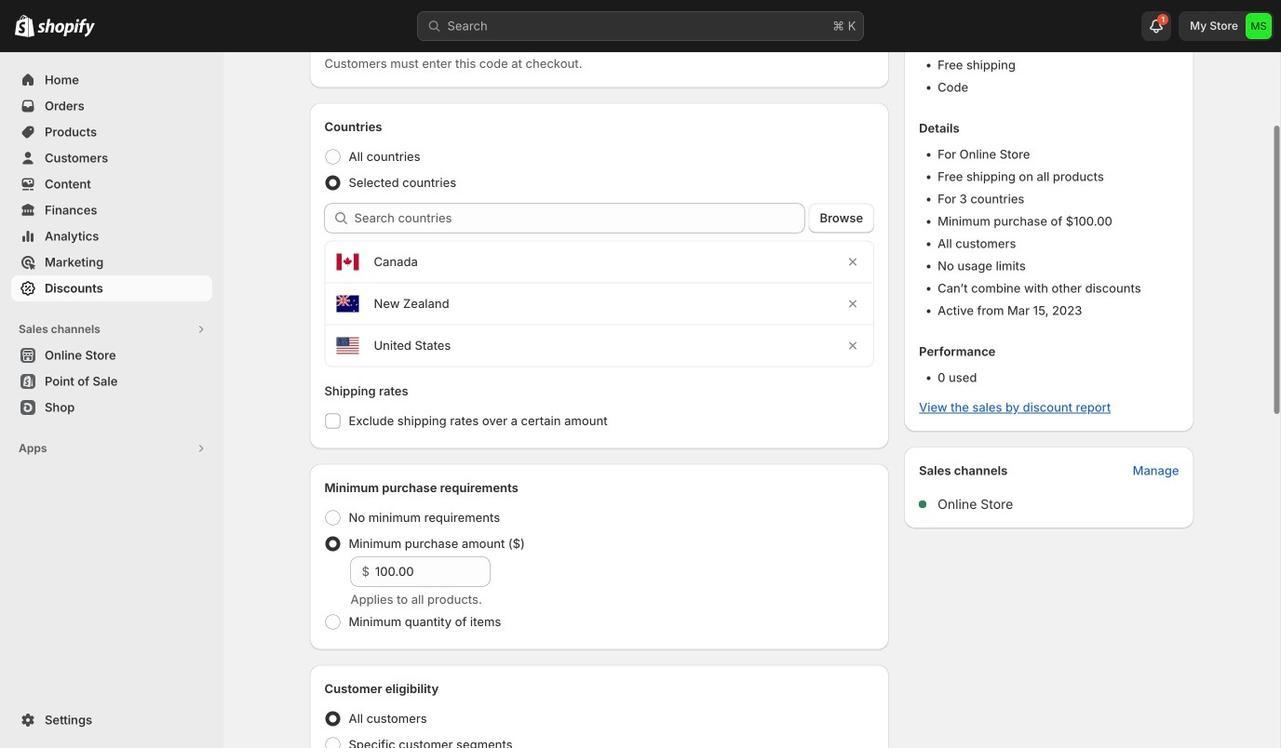 Task type: locate. For each thing, give the bounding box(es) containing it.
my store image
[[1246, 13, 1272, 39]]

0.00 text field
[[375, 557, 490, 587]]

shopify image
[[15, 15, 34, 37]]



Task type: vqa. For each thing, say whether or not it's contained in the screenshot.
tooltip
no



Task type: describe. For each thing, give the bounding box(es) containing it.
shopify image
[[37, 18, 95, 37]]

Search countries text field
[[354, 203, 805, 233]]



